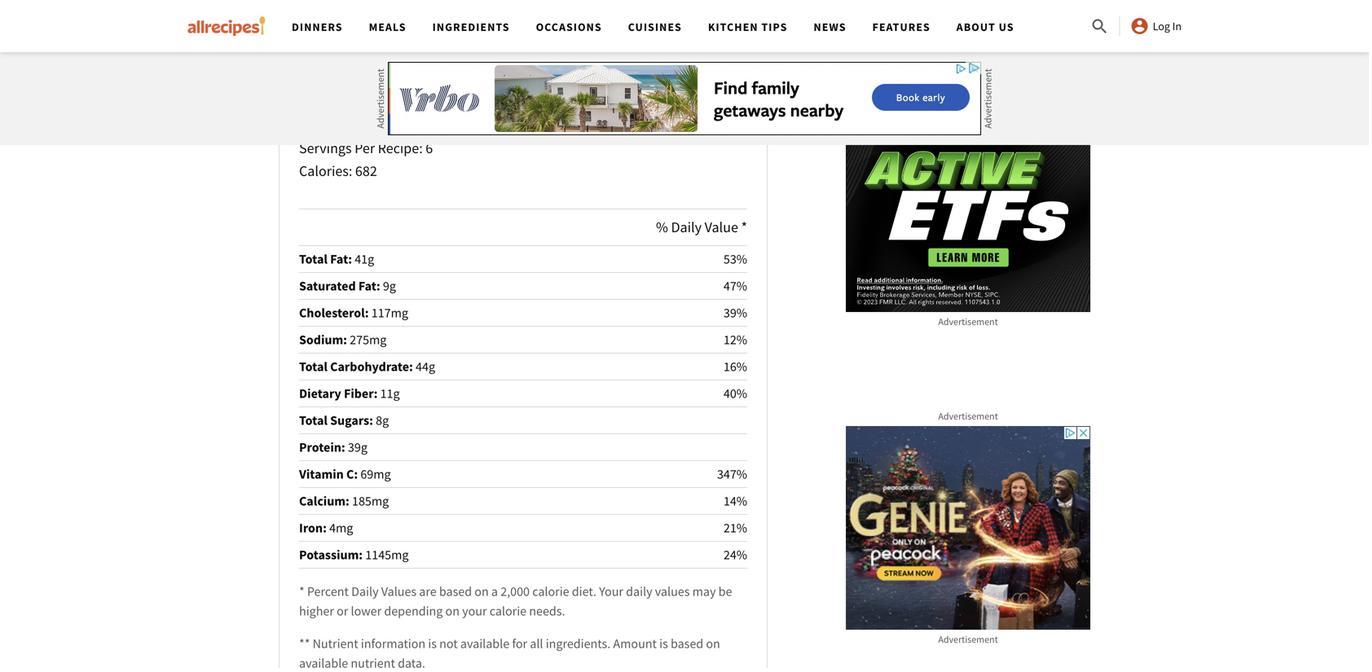 Task type: vqa. For each thing, say whether or not it's contained in the screenshot.


Task type: describe. For each thing, give the bounding box(es) containing it.
facts
[[381, 105, 424, 129]]

saturated
[[299, 278, 356, 294]]

lower
[[351, 603, 382, 619]]

1 horizontal spatial calorie
[[532, 584, 569, 600]]

ingredients
[[432, 20, 510, 34]]

your
[[599, 584, 623, 600]]

amount
[[613, 636, 657, 652]]

higher
[[299, 603, 334, 619]]

total for total sugars 8g
[[299, 412, 328, 429]]

hide full nutrition label
[[279, 44, 428, 62]]

* percent daily values are based on a 2,000 calorie diet. your daily values may be higher or lower depending on your calorie needs.
[[299, 584, 732, 619]]

about us
[[957, 20, 1014, 34]]

calcium 185mg
[[299, 493, 389, 509]]

39g
[[348, 439, 368, 456]]

log in
[[1153, 19, 1182, 33]]

may
[[692, 584, 716, 600]]

total carbohydrate 44g
[[299, 359, 435, 375]]

ingredients link
[[432, 20, 510, 34]]

39%
[[724, 305, 747, 321]]

iron 4mg
[[299, 520, 353, 536]]

calories
[[299, 162, 349, 180]]

53%
[[724, 251, 747, 267]]

40%
[[724, 385, 747, 402]]

daily inside * percent daily values are based on a 2,000 calorie diet. your daily values may be higher or lower depending on your calorie needs.
[[351, 584, 379, 600]]

log in link
[[1130, 16, 1182, 36]]

69mg
[[361, 466, 391, 482]]

kitchen
[[708, 20, 759, 34]]

search image
[[1090, 17, 1110, 36]]

6
[[426, 139, 433, 157]]

needs.
[[529, 603, 565, 619]]

or
[[337, 603, 348, 619]]

dinners
[[292, 20, 343, 34]]

dietary
[[299, 385, 341, 402]]

11g
[[380, 385, 400, 402]]

nutrition facts
[[299, 105, 424, 129]]

9g
[[383, 278, 396, 294]]

fat for saturated fat
[[358, 278, 376, 294]]

117mg
[[371, 305, 408, 321]]

hide full nutrition label button
[[279, 41, 428, 64]]

kitchen tips
[[708, 20, 788, 34]]

185mg
[[352, 493, 389, 509]]

features link
[[873, 20, 931, 34]]

c
[[346, 466, 354, 482]]

us
[[999, 20, 1014, 34]]

diet.
[[572, 584, 597, 600]]

on inside ** nutrient information is not available for all ingredients. amount is based on available nutrient data.
[[706, 636, 720, 652]]

data.
[[398, 655, 425, 668]]

carbohydrate
[[330, 359, 409, 375]]

account image
[[1130, 16, 1150, 36]]

recipe
[[378, 139, 419, 157]]

a
[[491, 584, 498, 600]]

% daily value *
[[656, 218, 747, 236]]

kitchen tips link
[[708, 20, 788, 34]]

hide
[[279, 44, 307, 62]]

8g
[[376, 412, 389, 429]]

news
[[814, 20, 846, 34]]

label
[[394, 44, 428, 62]]

sodium
[[299, 332, 343, 348]]

value
[[705, 218, 738, 236]]

dietary fiber 11g
[[299, 385, 400, 402]]

servings per recipe 6 calories 682
[[299, 139, 433, 180]]

fiber
[[344, 385, 374, 402]]

for
[[512, 636, 527, 652]]

dinners link
[[292, 20, 343, 34]]

44g
[[416, 359, 435, 375]]

41g
[[355, 251, 374, 267]]

2,000
[[501, 584, 530, 600]]

0 vertical spatial on
[[475, 584, 489, 600]]

depending
[[384, 603, 443, 619]]

total for total carbohydrate 44g
[[299, 359, 328, 375]]

information
[[361, 636, 426, 652]]

21%
[[724, 520, 747, 536]]

meals
[[369, 20, 406, 34]]

682
[[355, 162, 377, 180]]



Task type: locate. For each thing, give the bounding box(es) containing it.
tips
[[762, 20, 788, 34]]

saturated fat 9g
[[299, 278, 396, 294]]

occasions link
[[536, 20, 602, 34]]

16%
[[724, 359, 747, 375]]

2 total from the top
[[299, 359, 328, 375]]

1 vertical spatial daily
[[351, 584, 379, 600]]

2 vertical spatial total
[[299, 412, 328, 429]]

daily
[[671, 218, 702, 236], [351, 584, 379, 600]]

24%
[[724, 547, 747, 563]]

1 total from the top
[[299, 251, 328, 267]]

0 horizontal spatial on
[[445, 603, 460, 619]]

1 horizontal spatial *
[[741, 218, 747, 236]]

* up higher
[[299, 584, 305, 600]]

advertisement region
[[388, 62, 981, 135], [846, 108, 1091, 312], [846, 426, 1091, 630]]

about us link
[[957, 20, 1014, 34]]

vitamin
[[299, 466, 344, 482]]

available down your at left bottom
[[460, 636, 510, 652]]

are
[[419, 584, 437, 600]]

on
[[475, 584, 489, 600], [445, 603, 460, 619], [706, 636, 720, 652]]

on left your at left bottom
[[445, 603, 460, 619]]

1 vertical spatial on
[[445, 603, 460, 619]]

0 vertical spatial nutrition
[[336, 44, 391, 62]]

1 horizontal spatial available
[[460, 636, 510, 652]]

all
[[530, 636, 543, 652]]

potassium 1145mg
[[299, 547, 409, 563]]

%
[[656, 218, 668, 236]]

nutrition down meals link
[[336, 44, 391, 62]]

1145mg
[[365, 547, 409, 563]]

0 horizontal spatial based
[[439, 584, 472, 600]]

0 horizontal spatial fat
[[330, 251, 348, 267]]

0 vertical spatial available
[[460, 636, 510, 652]]

2 is from the left
[[659, 636, 668, 652]]

calorie up needs.
[[532, 584, 569, 600]]

total up dietary
[[299, 359, 328, 375]]

275mg
[[350, 332, 387, 348]]

0 vertical spatial fat
[[330, 251, 348, 267]]

sugars
[[330, 412, 369, 429]]

0 horizontal spatial daily
[[351, 584, 379, 600]]

is right amount
[[659, 636, 668, 652]]

calcium
[[299, 493, 346, 509]]

cholesterol 117mg
[[299, 305, 408, 321]]

be
[[719, 584, 732, 600]]

vitamin c 69mg
[[299, 466, 391, 482]]

3 total from the top
[[299, 412, 328, 429]]

1 horizontal spatial daily
[[671, 218, 702, 236]]

on left the 'a'
[[475, 584, 489, 600]]

* right value
[[741, 218, 747, 236]]

per
[[355, 139, 375, 157]]

servings
[[299, 139, 352, 157]]

0 horizontal spatial available
[[299, 655, 348, 668]]

** nutrient information is not available for all ingredients. amount is based on available nutrient data.
[[299, 636, 720, 668]]

in
[[1173, 19, 1182, 33]]

navigation containing dinners
[[279, 0, 1090, 52]]

*
[[741, 218, 747, 236], [299, 584, 305, 600]]

about
[[957, 20, 996, 34]]

47%
[[724, 278, 747, 294]]

navigation
[[279, 0, 1090, 52]]

347%
[[717, 466, 747, 482]]

occasions
[[536, 20, 602, 34]]

cuisines
[[628, 20, 682, 34]]

0 horizontal spatial calorie
[[490, 603, 527, 619]]

log
[[1153, 19, 1170, 33]]

1 vertical spatial available
[[299, 655, 348, 668]]

daily right %
[[671, 218, 702, 236]]

1 vertical spatial based
[[671, 636, 704, 652]]

0 horizontal spatial is
[[428, 636, 437, 652]]

daily
[[626, 584, 653, 600]]

1 vertical spatial *
[[299, 584, 305, 600]]

is
[[428, 636, 437, 652], [659, 636, 668, 652]]

total up saturated
[[299, 251, 328, 267]]

available down nutrient
[[299, 655, 348, 668]]

calorie down 2,000
[[490, 603, 527, 619]]

1 horizontal spatial is
[[659, 636, 668, 652]]

total
[[299, 251, 328, 267], [299, 359, 328, 375], [299, 412, 328, 429]]

0 vertical spatial daily
[[671, 218, 702, 236]]

sodium 275mg
[[299, 332, 387, 348]]

1 vertical spatial nutrition
[[299, 105, 377, 129]]

based right amount
[[671, 636, 704, 652]]

0 horizontal spatial *
[[299, 584, 305, 600]]

0 vertical spatial *
[[741, 218, 747, 236]]

1 vertical spatial total
[[299, 359, 328, 375]]

percent
[[307, 584, 349, 600]]

0 vertical spatial calorie
[[532, 584, 569, 600]]

based inside ** nutrient information is not available for all ingredients. amount is based on available nutrient data.
[[671, 636, 704, 652]]

on down may
[[706, 636, 720, 652]]

potassium
[[299, 547, 359, 563]]

nutrition up servings
[[299, 105, 377, 129]]

1 is from the left
[[428, 636, 437, 652]]

2 vertical spatial on
[[706, 636, 720, 652]]

total for total fat 41g
[[299, 251, 328, 267]]

fat for total fat
[[330, 251, 348, 267]]

total sugars 8g
[[299, 412, 389, 429]]

nutrient
[[313, 636, 358, 652]]

12%
[[724, 332, 747, 348]]

1 horizontal spatial on
[[475, 584, 489, 600]]

nutrition
[[336, 44, 391, 62], [299, 105, 377, 129]]

1 horizontal spatial fat
[[358, 278, 376, 294]]

home image
[[187, 16, 266, 36]]

iron
[[299, 520, 323, 536]]

nutrient
[[351, 655, 395, 668]]

news link
[[814, 20, 846, 34]]

full
[[310, 44, 333, 62]]

features
[[873, 20, 931, 34]]

**
[[299, 636, 310, 652]]

calorie
[[532, 584, 569, 600], [490, 603, 527, 619]]

is left the not
[[428, 636, 437, 652]]

1 horizontal spatial based
[[671, 636, 704, 652]]

4mg
[[329, 520, 353, 536]]

1 vertical spatial calorie
[[490, 603, 527, 619]]

0 vertical spatial based
[[439, 584, 472, 600]]

0 vertical spatial total
[[299, 251, 328, 267]]

fat left 41g
[[330, 251, 348, 267]]

based inside * percent daily values are based on a 2,000 calorie diet. your daily values may be higher or lower depending on your calorie needs.
[[439, 584, 472, 600]]

values
[[381, 584, 417, 600]]

meals link
[[369, 20, 406, 34]]

nutrition inside button
[[336, 44, 391, 62]]

1 vertical spatial fat
[[358, 278, 376, 294]]

fat
[[330, 251, 348, 267], [358, 278, 376, 294]]

based
[[439, 584, 472, 600], [671, 636, 704, 652]]

* inside * percent daily values are based on a 2,000 calorie diet. your daily values may be higher or lower depending on your calorie needs.
[[299, 584, 305, 600]]

total down dietary
[[299, 412, 328, 429]]

2 horizontal spatial on
[[706, 636, 720, 652]]

ingredients.
[[546, 636, 611, 652]]

not
[[439, 636, 458, 652]]

14%
[[724, 493, 747, 509]]

fat left 9g
[[358, 278, 376, 294]]

based up your at left bottom
[[439, 584, 472, 600]]

cholesterol
[[299, 305, 365, 321]]

daily up lower
[[351, 584, 379, 600]]

protein
[[299, 439, 341, 456]]

total fat 41g
[[299, 251, 374, 267]]

your
[[462, 603, 487, 619]]

cuisines link
[[628, 20, 682, 34]]



